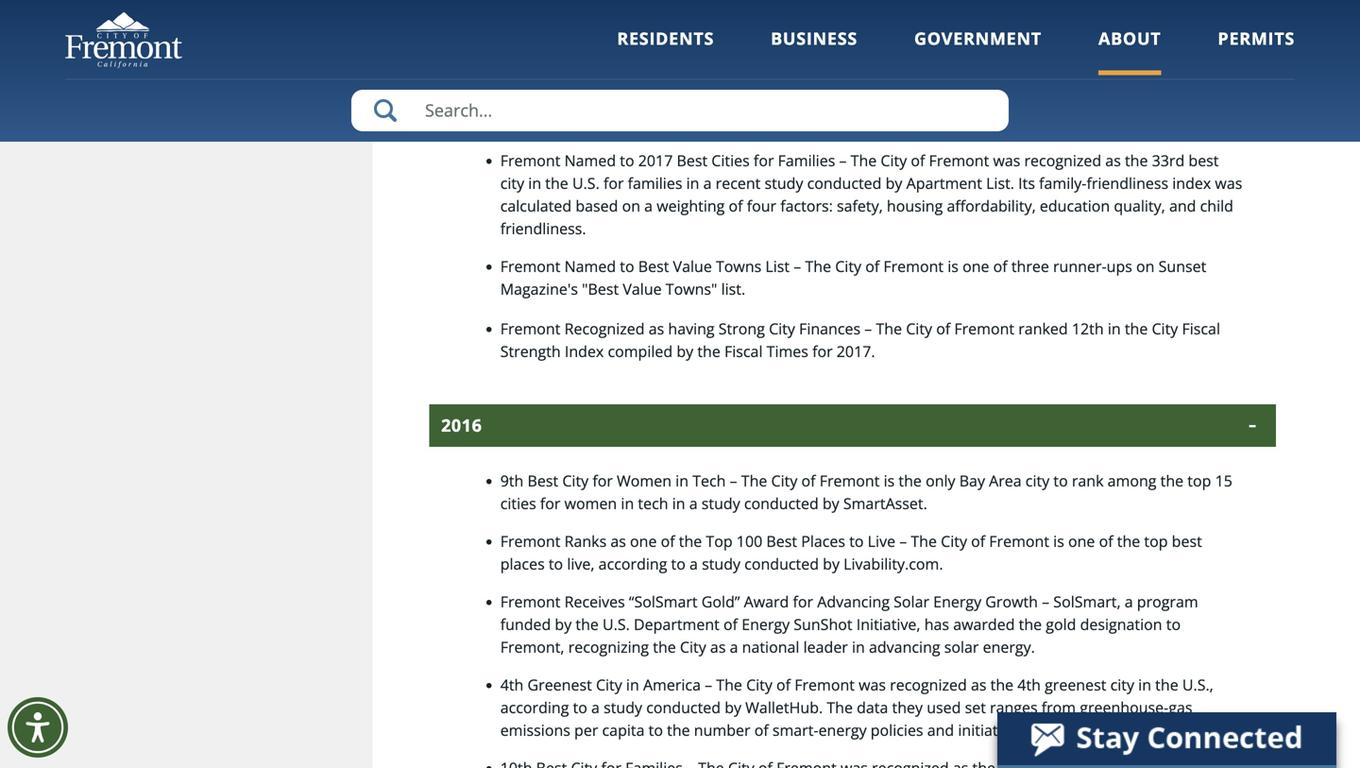 Task type: describe. For each thing, give the bounding box(es) containing it.
important
[[913, 3, 984, 23]]

city inside no. 121 on "best cities for millennials" – millennials are an important part of the future economic growth in our country. fremont is a welcoming city to call home and navigate one's career path.
[[779, 25, 803, 46]]

national
[[742, 637, 800, 657]]

fremont recognized as having strong city finances – the city of fremont ranked 12th in the city fiscal strength index compiled by the fiscal times for 2017.
[[501, 318, 1221, 361]]

economic
[[1114, 3, 1182, 23]]

affordability, inside fremont named to best places to buy a forever home – the city of fremont ranked no. 18 in the u.s. and within the top 10% for its affordability, low crime and unemployment rate, growing population, and strong educational values, according to a recent report by goodcall.
[[712, 88, 801, 108]]

to up '"solsmart'
[[671, 554, 686, 574]]

magazine's
[[501, 279, 578, 299]]

data
[[857, 697, 889, 718]]

four
[[747, 195, 777, 216]]

as inside fremont ranks as one of the top 100 best places to live – the city of fremont is one of the top best places to live, according to a study conducted by livability.com.
[[611, 531, 626, 551]]

the up friendliness
[[1125, 150, 1149, 170]]

study inside fremont named to 2017 best cities for families – the city of fremont was recognized as the 33rd best city in the u.s. for families in a recent study conducted by apartment list. its family-friendliness index was calculated based on a weighting of four factors: safety, housing affordability, education quality, and child friendliness.
[[765, 173, 804, 193]]

2 horizontal spatial was
[[1216, 173, 1243, 193]]

33rd
[[1153, 150, 1185, 170]]

capita
[[602, 720, 645, 740]]

by inside fremont named to 2017 best cities for families – the city of fremont was recognized as the 33rd best city in the u.s. for families in a recent study conducted by apartment list. its family-friendliness index was calculated based on a weighting of four factors: safety, housing affordability, education quality, and child friendliness.
[[886, 173, 903, 193]]

solar
[[945, 637, 979, 657]]

to up 10%
[[620, 65, 635, 85]]

and up report
[[877, 88, 904, 108]]

compiled
[[608, 341, 673, 361]]

u.s.,
[[1183, 675, 1214, 695]]

business
[[771, 27, 858, 50]]

city down fremont named to best value towns list – the city of fremont is one of three runner-ups on sunset magazine's "best value towns" list. at the top
[[906, 318, 933, 339]]

top inside '9th best city for women in tech – the city of fremont is the only bay area city to rank among the top 15 cities for women in tech in a study conducted by smartasset.'
[[1188, 470, 1212, 491]]

for left families
[[754, 150, 774, 170]]

named inside fremont named to 2017 best cities for families – the city of fremont was recognized as the 33rd best city in the u.s. for families in a recent study conducted by apartment list. its family-friendliness index was calculated based on a weighting of four factors: safety, housing affordability, education quality, and child friendliness.
[[565, 150, 616, 170]]

the down growth
[[1019, 614, 1042, 634]]

goodcall.
[[910, 110, 978, 131]]

the up number
[[717, 675, 743, 695]]

2017.
[[837, 341, 876, 361]]

fremont,
[[501, 637, 565, 657]]

for inside no. 121 on "best cities for millennials" – millennials are an important part of the future economic growth in our country. fremont is a welcoming city to call home and navigate one's career path.
[[664, 3, 684, 23]]

according inside fremont ranks as one of the top 100 best places to live – the city of fremont is one of the top best places to live, according to a study conducted by livability.com.
[[599, 554, 668, 574]]

the up ranges on the bottom
[[991, 675, 1014, 695]]

conducted inside '9th best city for women in tech – the city of fremont is the only bay area city to rank among the top 15 cities for women in tech in a study conducted by smartasset.'
[[745, 493, 819, 513]]

9th
[[501, 470, 524, 491]]

the up population, on the right top of the page
[[1161, 65, 1184, 85]]

best inside fremont named to best value towns list – the city of fremont is one of three runner-ups on sunset magazine's "best value towns" list.
[[639, 256, 669, 276]]

index
[[565, 341, 604, 361]]

fremont named to 2017 best cities for families – the city of fremont was recognized as the 33rd best city in the u.s. for families in a recent study conducted by apartment list. its family-friendliness index was calculated based on a weighting of four factors: safety, housing affordability, education quality, and child friendliness.
[[501, 150, 1243, 238]]

"solsmart
[[629, 591, 698, 612]]

solsmart,
[[1054, 591, 1121, 612]]

ranks
[[565, 531, 607, 551]]

initiative,
[[857, 614, 921, 634]]

fremont up within
[[501, 65, 561, 85]]

u.s. inside fremont named to best places to buy a forever home – the city of fremont ranked no. 18 in the u.s. and within the top 10% for its affordability, low crime and unemployment rate, growing population, and strong educational values, according to a recent report by goodcall.
[[1188, 65, 1216, 85]]

the inside fremont recognized as having strong city finances – the city of fremont ranked 12th in the city fiscal strength index compiled by the fiscal times for 2017.
[[876, 318, 903, 339]]

for up based
[[604, 173, 624, 193]]

the up calculated
[[546, 173, 569, 193]]

recent inside fremont named to 2017 best cities for families – the city of fremont was recognized as the 33rd best city in the u.s. for families in a recent study conducted by apartment list. its family-friendliness index was calculated based on a weighting of four factors: safety, housing affordability, education quality, and child friendliness.
[[716, 173, 761, 193]]

residents link
[[617, 27, 715, 75]]

ranked inside fremont named to best places to buy a forever home – the city of fremont ranked no. 18 in the u.s. and within the top 10% for its affordability, low crime and unemployment rate, growing population, and strong educational values, according to a recent report by goodcall.
[[1041, 65, 1091, 85]]

study inside fremont ranks as one of the top 100 best places to live – the city of fremont is one of the top best places to live, according to a study conducted by livability.com.
[[702, 554, 741, 574]]

the down receives
[[576, 614, 599, 634]]

navigate
[[928, 25, 988, 46]]

quality,
[[1114, 195, 1166, 216]]

– inside fremont named to best places to buy a forever home – the city of fremont ranked no. 18 in the u.s. and within the top 10% for its affordability, low crime and unemployment rate, growing population, and strong educational values, according to a recent report by goodcall.
[[887, 65, 895, 85]]

cities inside fremont named to 2017 best cities for families – the city of fremont was recognized as the 33rd best city in the u.s. for families in a recent study conducted by apartment list. its family-friendliness index was calculated based on a weighting of four factors: safety, housing affordability, education quality, and child friendliness.
[[712, 150, 750, 170]]

– inside '9th best city for women in tech – the city of fremont is the only bay area city to rank among the top 15 cities for women in tech in a study conducted by smartasset.'
[[730, 470, 738, 491]]

one inside fremont named to best value towns list – the city of fremont is one of three runner-ups on sunset magazine's "best value towns" list.
[[963, 256, 990, 276]]

millennials
[[785, 3, 860, 23]]

fremont down three
[[955, 318, 1015, 339]]

city inside fremont receives "solsmart gold" award for advancing solar energy growth – solsmart, a program funded by the u.s. department of energy sunshot initiative, has awarded the gold designation to fremont, recognizing the city as a national leader in advancing solar energy.
[[680, 637, 707, 657]]

according inside 4th greenest city in america – the city of fremont was recognized as the 4th greenest city in the u.s., according to a study conducted by wallethub. the data they used set ranges from greenhouse-gas emissions per capita to the number of smart-energy policies and initiatives.
[[501, 697, 569, 718]]

and inside fremont named to 2017 best cities for families – the city of fremont was recognized as the 33rd best city in the u.s. for families in a recent study conducted by apartment list. its family-friendliness index was calculated based on a weighting of four factors: safety, housing affordability, education quality, and child friendliness.
[[1170, 195, 1197, 216]]

country.
[[546, 25, 604, 46]]

for up women
[[593, 470, 613, 491]]

no. inside no. 121 on "best cities for millennials" – millennials are an important part of the future economic growth in our country. fremont is a welcoming city to call home and navigate one's career path.
[[501, 3, 525, 23]]

its
[[1019, 173, 1036, 193]]

advancing
[[818, 591, 890, 612]]

fremont up magazine's
[[501, 256, 561, 276]]

top inside fremont ranks as one of the top 100 best places to live – the city of fremont is one of the top best places to live, according to a study conducted by livability.com.
[[1145, 531, 1168, 551]]

recognized inside 4th greenest city in america – the city of fremont was recognized as the 4th greenest city in the u.s., according to a study conducted by wallethub. the data they used set ranges from greenhouse-gas emissions per capita to the number of smart-energy policies and initiatives.
[[890, 675, 967, 695]]

based
[[576, 195, 618, 216]]

by inside '9th best city for women in tech – the city of fremont is the only bay area city to rank among the top 15 cities for women in tech in a study conducted by smartasset.'
[[823, 493, 840, 513]]

city right tech
[[772, 470, 798, 491]]

unemployment
[[908, 88, 1016, 108]]

the right 12th
[[1125, 318, 1148, 339]]

the up energy
[[827, 697, 853, 718]]

to left buy
[[722, 65, 736, 85]]

– inside fremont ranks as one of the top 100 best places to live – the city of fremont is one of the top best places to live, according to a study conducted by livability.com.
[[900, 531, 907, 551]]

is inside no. 121 on "best cities for millennials" – millennials are an important part of the future economic growth in our country. fremont is a welcoming city to call home and navigate one's career path.
[[672, 25, 683, 46]]

from
[[1042, 697, 1076, 718]]

awarded
[[954, 614, 1015, 634]]

low
[[805, 88, 829, 108]]

the down department
[[653, 637, 676, 657]]

best inside fremont named to 2017 best cities for families – the city of fremont was recognized as the 33rd best city in the u.s. for families in a recent study conducted by apartment list. its family-friendliness index was calculated based on a weighting of four factors: safety, housing affordability, education quality, and child friendliness.
[[1189, 150, 1220, 170]]

sunshot
[[794, 614, 853, 634]]

among
[[1108, 470, 1157, 491]]

to left live
[[850, 531, 864, 551]]

by inside fremont recognized as having strong city finances – the city of fremont ranked 12th in the city fiscal strength index compiled by the fiscal times for 2017.
[[677, 341, 694, 361]]

city down sunset
[[1152, 318, 1179, 339]]

department
[[634, 614, 720, 634]]

places inside fremont ranks as one of the top 100 best places to live – the city of fremont is one of the top best places to live, according to a study conducted by livability.com.
[[802, 531, 846, 551]]

u.s. inside fremont receives "solsmart gold" award for advancing solar energy growth – solsmart, a program funded by the u.s. department of energy sunshot initiative, has awarded the gold designation to fremont, recognizing the city as a national leader in advancing solar energy.
[[603, 614, 630, 634]]

a inside no. 121 on "best cities for millennials" – millennials are an important part of the future economic growth in our country. fremont is a welcoming city to call home and navigate one's career path.
[[687, 25, 695, 46]]

2016
[[441, 414, 482, 437]]

to right capita
[[649, 720, 663, 740]]

the inside fremont named to best value towns list – the city of fremont is one of three runner-ups on sunset magazine's "best value towns" list.
[[806, 256, 832, 276]]

educational
[[550, 110, 632, 131]]

fremont up places
[[501, 531, 561, 551]]

policies
[[871, 720, 924, 740]]

number
[[694, 720, 751, 740]]

for right the cities in the left of the page
[[540, 493, 561, 513]]

our
[[518, 25, 542, 46]]

friendliness
[[1087, 173, 1169, 193]]

of inside fremont receives "solsmart gold" award for advancing solar energy growth – solsmart, a program funded by the u.s. department of energy sunshot initiative, has awarded the gold designation to fremont, recognizing the city as a national leader in advancing solar energy.
[[724, 614, 738, 634]]

its
[[691, 88, 708, 108]]

best inside fremont ranks as one of the top 100 best places to live – the city of fremont is one of the top best places to live, according to a study conducted by livability.com.
[[1172, 531, 1203, 551]]

study inside 4th greenest city in america – the city of fremont was recognized as the 4th greenest city in the u.s., according to a study conducted by wallethub. the data they used set ranges from greenhouse-gas emissions per capita to the number of smart-energy policies and initiatives.
[[604, 697, 643, 718]]

as inside fremont recognized as having strong city finances – the city of fremont ranked 12th in the city fiscal strength index compiled by the fiscal times for 2017.
[[649, 318, 665, 339]]

the inside fremont named to 2017 best cities for families – the city of fremont was recognized as the 33rd best city in the u.s. for families in a recent study conducted by apartment list. its family-friendliness index was calculated based on a weighting of four factors: safety, housing affordability, education quality, and child friendliness.
[[851, 150, 877, 170]]

the up gas
[[1156, 675, 1179, 695]]

9th best city for women in tech – the city of fremont is the only bay area city to rank among the top 15 cities for women in tech in a study conducted by smartasset.
[[501, 470, 1233, 513]]

fremont inside '9th best city for women in tech – the city of fremont is the only bay area city to rank among the top 15 cities for women in tech in a study conducted by smartasset.'
[[820, 470, 880, 491]]

one's
[[992, 25, 1029, 46]]

city inside fremont named to best places to buy a forever home – the city of fremont ranked no. 18 in the u.s. and within the top 10% for its affordability, low crime and unemployment rate, growing population, and strong educational values, according to a recent report by goodcall.
[[929, 65, 955, 85]]

2 4th from the left
[[1018, 675, 1041, 695]]

about link
[[1099, 27, 1162, 75]]

gold
[[1046, 614, 1077, 634]]

residents
[[617, 27, 715, 50]]

the up "educational" at the top left
[[579, 88, 602, 108]]

121
[[529, 3, 555, 23]]

strength
[[501, 341, 561, 361]]

1 4th from the left
[[501, 675, 524, 695]]

the left top
[[679, 531, 702, 551]]

1 horizontal spatial fiscal
[[1183, 318, 1221, 339]]

growth
[[1186, 3, 1236, 23]]

strong
[[501, 110, 546, 131]]

is inside fremont ranks as one of the top 100 best places to live – the city of fremont is one of the top best places to live, according to a study conducted by livability.com.
[[1054, 531, 1065, 551]]

to inside fremont named to 2017 best cities for families – the city of fremont was recognized as the 33rd best city in the u.s. for families in a recent study conducted by apartment list. its family-friendliness index was calculated based on a weighting of four factors: safety, housing affordability, education quality, and child friendliness.
[[620, 150, 635, 170]]

greenhouse-
[[1080, 697, 1169, 718]]

Search text field
[[352, 90, 1009, 131]]

towns
[[716, 256, 762, 276]]

calculated
[[501, 195, 572, 216]]

program
[[1138, 591, 1199, 612]]

rank
[[1072, 470, 1104, 491]]

and right population, on the right top of the page
[[1201, 88, 1228, 108]]

the inside fremont named to best places to buy a forever home – the city of fremont ranked no. 18 in the u.s. and within the top 10% for its affordability, low crime and unemployment rate, growing population, and strong educational values, according to a recent report by goodcall.
[[899, 65, 925, 85]]

fremont up growth
[[990, 531, 1050, 551]]

career
[[1033, 25, 1078, 46]]

for inside fremont receives "solsmart gold" award for advancing solar energy growth – solsmart, a program funded by the u.s. department of energy sunshot initiative, has awarded the gold designation to fremont, recognizing the city as a national leader in advancing solar energy.
[[793, 591, 814, 612]]

study inside '9th best city for women in tech – the city of fremont is the only bay area city to rank among the top 15 cities for women in tech in a study conducted by smartasset.'
[[702, 493, 741, 513]]

1 vertical spatial fiscal
[[725, 341, 763, 361]]

a left national
[[730, 637, 738, 657]]

city up "times"
[[769, 318, 796, 339]]

live,
[[567, 554, 595, 574]]

on inside fremont named to best value towns list – the city of fremont is one of three runner-ups on sunset magazine's "best value towns" list.
[[1137, 256, 1155, 276]]

receives
[[565, 591, 625, 612]]

award
[[744, 591, 789, 612]]

city up women
[[563, 470, 589, 491]]

they
[[893, 697, 923, 718]]

was inside 4th greenest city in america – the city of fremont was recognized as the 4th greenest city in the u.s., according to a study conducted by wallethub. the data they used set ranges from greenhouse-gas emissions per capita to the number of smart-energy policies and initiatives.
[[859, 675, 886, 695]]

fremont receives "solsmart gold" award for advancing solar energy growth – solsmart, a program funded by the u.s. department of energy sunshot initiative, has awarded the gold designation to fremont, recognizing the city as a national leader in advancing solar energy.
[[501, 591, 1199, 657]]

smart-
[[773, 720, 819, 740]]

places
[[501, 554, 545, 574]]

government link
[[915, 27, 1042, 75]]

sunset
[[1159, 256, 1207, 276]]

the left only
[[899, 470, 922, 491]]

leader
[[804, 637, 848, 657]]

women
[[617, 470, 672, 491]]

part
[[988, 3, 1017, 23]]

is inside fremont named to best value towns list – the city of fremont is one of three runner-ups on sunset magazine's "best value towns" list.
[[948, 256, 959, 276]]

to inside no. 121 on "best cities for millennials" – millennials are an important part of the future economic growth in our country. fremont is a welcoming city to call home and navigate one's career path.
[[807, 25, 821, 46]]

of inside no. 121 on "best cities for millennials" – millennials are an important part of the future economic growth in our country. fremont is a welcoming city to call home and navigate one's career path.
[[1021, 3, 1035, 23]]

by inside fremont ranks as one of the top 100 best places to live – the city of fremont is one of the top best places to live, according to a study conducted by livability.com.
[[823, 554, 840, 574]]

to left the live,
[[549, 554, 563, 574]]

fremont up apartment
[[929, 150, 990, 170]]

emissions
[[501, 720, 571, 740]]

city up the wallethub. at the right bottom
[[747, 675, 773, 695]]

millennials"
[[688, 3, 770, 23]]

the down having
[[698, 341, 721, 361]]

fremont inside 4th greenest city in america – the city of fremont was recognized as the 4th greenest city in the u.s., according to a study conducted by wallethub. the data they used set ranges from greenhouse-gas emissions per capita to the number of smart-energy policies and initiatives.
[[795, 675, 855, 695]]

the right among
[[1161, 470, 1184, 491]]

rate,
[[1020, 88, 1052, 108]]

to up per
[[573, 697, 588, 718]]

within
[[531, 88, 575, 108]]

– inside fremont receives "solsmart gold" award for advancing solar energy growth – solsmart, a program funded by the u.s. department of energy sunshot initiative, has awarded the gold designation to fremont, recognizing the city as a national leader in advancing solar energy.
[[1042, 591, 1050, 612]]

the left number
[[667, 720, 690, 740]]

apartment
[[907, 173, 983, 193]]

"best inside fremont named to best value towns list – the city of fremont is one of three runner-ups on sunset magazine's "best value towns" list.
[[582, 279, 619, 299]]

initiatives.
[[959, 720, 1030, 740]]

fremont up strength
[[501, 318, 561, 339]]



Task type: locate. For each thing, give the bounding box(es) containing it.
towns"
[[666, 279, 718, 299]]

2 named from the top
[[565, 150, 616, 170]]

best up towns"
[[639, 256, 669, 276]]

0 vertical spatial value
[[673, 256, 712, 276]]

recognized
[[565, 318, 645, 339]]

0 horizontal spatial according
[[501, 697, 569, 718]]

1 vertical spatial was
[[1216, 173, 1243, 193]]

– inside 4th greenest city in america – the city of fremont was recognized as the 4th greenest city in the u.s., according to a study conducted by wallethub. the data they used set ranges from greenhouse-gas emissions per capita to the number of smart-energy policies and initiatives.
[[705, 675, 713, 695]]

a up per
[[592, 697, 600, 718]]

2 vertical spatial u.s.
[[603, 614, 630, 634]]

1 vertical spatial affordability,
[[947, 195, 1036, 216]]

ups
[[1107, 256, 1133, 276]]

conducted inside 4th greenest city in america – the city of fremont was recognized as the 4th greenest city in the u.s., according to a study conducted by wallethub. the data they used set ranges from greenhouse-gas emissions per capita to the number of smart-energy policies and initiatives.
[[647, 697, 721, 718]]

recent
[[792, 110, 837, 131], [716, 173, 761, 193]]

2 horizontal spatial on
[[1137, 256, 1155, 276]]

to inside fremont receives "solsmart gold" award for advancing solar energy growth – solsmart, a program funded by the u.s. department of energy sunshot initiative, has awarded the gold designation to fremont, recognizing the city as a national leader in advancing solar energy.
[[1167, 614, 1181, 634]]

fremont down housing
[[884, 256, 944, 276]]

safety,
[[837, 195, 883, 216]]

area
[[990, 470, 1022, 491]]

affordability,
[[712, 88, 801, 108], [947, 195, 1036, 216]]

2 horizontal spatial one
[[1069, 531, 1096, 551]]

4th up ranges on the bottom
[[1018, 675, 1041, 695]]

the
[[899, 65, 925, 85], [851, 150, 877, 170], [806, 256, 832, 276], [876, 318, 903, 339], [742, 470, 768, 491], [911, 531, 937, 551], [717, 675, 743, 695], [827, 697, 853, 718]]

stay connected image
[[998, 713, 1335, 765]]

0 horizontal spatial recognized
[[890, 675, 967, 695]]

of inside fremont named to best places to buy a forever home – the city of fremont ranked no. 18 in the u.s. and within the top 10% for its affordability, low crime and unemployment rate, growing population, and strong educational values, according to a recent report by goodcall.
[[959, 65, 973, 85]]

city inside fremont named to 2017 best cities for families – the city of fremont was recognized as the 33rd best city in the u.s. for families in a recent study conducted by apartment list. its family-friendliness index was calculated based on a weighting of four factors: safety, housing affordability, education quality, and child friendliness.
[[881, 150, 907, 170]]

by right funded
[[555, 614, 572, 634]]

on up country.
[[559, 3, 577, 23]]

named for fremont
[[565, 65, 616, 85]]

places inside fremont named to best places to buy a forever home – the city of fremont ranked no. 18 in the u.s. and within the top 10% for its affordability, low crime and unemployment rate, growing population, and strong educational values, according to a recent report by goodcall.
[[673, 65, 718, 85]]

wallethub.
[[746, 697, 823, 718]]

1 vertical spatial on
[[622, 195, 641, 216]]

2 horizontal spatial according
[[689, 110, 758, 131]]

buy
[[740, 65, 767, 85]]

no. up 'our'
[[501, 3, 525, 23]]

for
[[664, 3, 684, 23], [667, 88, 687, 108], [754, 150, 774, 170], [604, 173, 624, 193], [813, 341, 833, 361], [593, 470, 613, 491], [540, 493, 561, 513], [793, 591, 814, 612]]

a down the families
[[645, 195, 653, 216]]

1 horizontal spatial on
[[622, 195, 641, 216]]

best inside fremont ranks as one of the top 100 best places to live – the city of fremont is one of the top best places to live, according to a study conducted by livability.com.
[[767, 531, 798, 551]]

city up greenhouse-
[[1111, 675, 1135, 695]]

– up business
[[774, 3, 781, 23]]

top
[[606, 88, 629, 108], [1188, 470, 1212, 491], [1145, 531, 1168, 551]]

city up calculated
[[501, 173, 525, 193]]

as inside fremont named to 2017 best cities for families – the city of fremont was recognized as the 33rd best city in the u.s. for families in a recent study conducted by apartment list. its family-friendliness index was calculated based on a weighting of four factors: safety, housing affordability, education quality, and child friendliness.
[[1106, 150, 1122, 170]]

only
[[926, 470, 956, 491]]

1 horizontal spatial value
[[673, 256, 712, 276]]

greenest
[[528, 675, 592, 695]]

0 horizontal spatial places
[[673, 65, 718, 85]]

1 vertical spatial named
[[565, 150, 616, 170]]

18
[[1123, 65, 1140, 85]]

2 horizontal spatial u.s.
[[1188, 65, 1216, 85]]

recent down low
[[792, 110, 837, 131]]

3 named from the top
[[565, 256, 616, 276]]

families
[[778, 150, 836, 170]]

named down "educational" at the top left
[[565, 150, 616, 170]]

family-
[[1040, 173, 1087, 193]]

value up towns"
[[673, 256, 712, 276]]

0 vertical spatial was
[[994, 150, 1021, 170]]

named
[[565, 65, 616, 85], [565, 150, 616, 170], [565, 256, 616, 276]]

2 vertical spatial was
[[859, 675, 886, 695]]

city up housing
[[881, 150, 907, 170]]

having
[[668, 318, 715, 339]]

as up set
[[971, 675, 987, 695]]

ranges
[[990, 697, 1038, 718]]

by up housing
[[886, 173, 903, 193]]

a up families
[[780, 110, 788, 131]]

one
[[963, 256, 990, 276], [630, 531, 657, 551], [1069, 531, 1096, 551]]

0 vertical spatial fiscal
[[1183, 318, 1221, 339]]

is
[[672, 25, 683, 46], [948, 256, 959, 276], [884, 470, 895, 491], [1054, 531, 1065, 551]]

cities inside no. 121 on "best cities for millennials" – millennials are an important part of the future economic growth in our country. fremont is a welcoming city to call home and navigate one's career path.
[[622, 3, 660, 23]]

0 vertical spatial on
[[559, 3, 577, 23]]

4th
[[501, 675, 524, 695], [1018, 675, 1041, 695]]

best right 2017
[[677, 150, 708, 170]]

0 horizontal spatial energy
[[742, 614, 790, 634]]

city inside '9th best city for women in tech – the city of fremont is the only bay area city to rank among the top 15 cities for women in tech in a study conducted by smartasset.'
[[1026, 470, 1050, 491]]

on inside no. 121 on "best cities for millennials" – millennials are an important part of the future economic growth in our country. fremont is a welcoming city to call home and navigate one's career path.
[[559, 3, 577, 23]]

places left live
[[802, 531, 846, 551]]

by up advancing
[[823, 554, 840, 574]]

recognized inside fremont named to 2017 best cities for families – the city of fremont was recognized as the 33rd best city in the u.s. for families in a recent study conducted by apartment list. its family-friendliness index was calculated based on a weighting of four factors: safety, housing affordability, education quality, and child friendliness.
[[1025, 150, 1102, 170]]

as up friendliness
[[1106, 150, 1122, 170]]

0 vertical spatial no.
[[501, 3, 525, 23]]

0 vertical spatial named
[[565, 65, 616, 85]]

conducted
[[808, 173, 882, 193], [745, 493, 819, 513], [745, 554, 819, 574], [647, 697, 721, 718]]

0 vertical spatial u.s.
[[1188, 65, 1216, 85]]

0 vertical spatial ranked
[[1041, 65, 1091, 85]]

the inside fremont ranks as one of the top 100 best places to live – the city of fremont is one of the top best places to live, according to a study conducted by livability.com.
[[911, 531, 937, 551]]

1 vertical spatial u.s.
[[573, 173, 600, 193]]

a up weighting
[[704, 173, 712, 193]]

1 vertical spatial top
[[1188, 470, 1212, 491]]

city inside fremont named to 2017 best cities for families – the city of fremont was recognized as the 33rd best city in the u.s. for families in a recent study conducted by apartment list. its family-friendliness index was calculated based on a weighting of four factors: safety, housing affordability, education quality, and child friendliness.
[[501, 173, 525, 193]]

and down used
[[928, 720, 955, 740]]

1 horizontal spatial recent
[[792, 110, 837, 131]]

2 vertical spatial named
[[565, 256, 616, 276]]

1 horizontal spatial no.
[[1095, 65, 1119, 85]]

1 vertical spatial cities
[[712, 150, 750, 170]]

three
[[1012, 256, 1050, 276]]

by inside 4th greenest city in america – the city of fremont was recognized as the 4th greenest city in the u.s., according to a study conducted by wallethub. the data they used set ranges from greenhouse-gas emissions per capita to the number of smart-energy policies and initiatives.
[[725, 697, 742, 718]]

gas
[[1169, 697, 1193, 718]]

in inside fremont named to best places to buy a forever home – the city of fremont ranked no. 18 in the u.s. and within the top 10% for its affordability, low crime and unemployment rate, growing population, and strong educational values, according to a recent report by goodcall.
[[1144, 65, 1157, 85]]

fremont inside fremont receives "solsmart gold" award for advancing solar energy growth – solsmart, a program funded by the u.s. department of energy sunshot initiative, has awarded the gold designation to fremont, recognizing the city as a national leader in advancing solar energy.
[[501, 591, 561, 612]]

– inside fremont recognized as having strong city finances – the city of fremont ranked 12th in the city fiscal strength index compiled by the fiscal times for 2017.
[[865, 318, 873, 339]]

index
[[1173, 173, 1212, 193]]

named inside fremont named to best value towns list – the city of fremont is one of three runner-ups on sunset magazine's "best value towns" list.
[[565, 256, 616, 276]]

was up data
[[859, 675, 886, 695]]

the down report
[[851, 150, 877, 170]]

a down millennials"
[[687, 25, 695, 46]]

0 vertical spatial top
[[606, 88, 629, 108]]

1 named from the top
[[565, 65, 616, 85]]

0 horizontal spatial value
[[623, 279, 662, 299]]

u.s. up population, on the right top of the page
[[1188, 65, 1216, 85]]

per
[[575, 720, 599, 740]]

1 horizontal spatial energy
[[934, 591, 982, 612]]

2017
[[639, 150, 673, 170]]

and up strong
[[501, 88, 527, 108]]

to left 2017
[[620, 150, 635, 170]]

1 vertical spatial places
[[802, 531, 846, 551]]

1 horizontal spatial top
[[1145, 531, 1168, 551]]

is up 'solsmart,'
[[1054, 531, 1065, 551]]

affordability, down buy
[[712, 88, 801, 108]]

housing
[[887, 195, 943, 216]]

city inside fremont named to best value towns list – the city of fremont is one of three runner-ups on sunset magazine's "best value towns" list.
[[836, 256, 862, 276]]

the up livability.com.
[[911, 531, 937, 551]]

affordability, down list.
[[947, 195, 1036, 216]]

set
[[965, 697, 986, 718]]

fremont right country.
[[608, 25, 668, 46]]

women
[[565, 493, 617, 513]]

as inside fremont receives "solsmart gold" award for advancing solar energy growth – solsmart, a program funded by the u.s. department of energy sunshot initiative, has awarded the gold designation to fremont, recognizing the city as a national leader in advancing solar energy.
[[711, 637, 726, 657]]

for inside fremont named to best places to buy a forever home – the city of fremont ranked no. 18 in the u.s. and within the top 10% for its affordability, low crime and unemployment rate, growing population, and strong educational values, according to a recent report by goodcall.
[[667, 88, 687, 108]]

tech
[[638, 493, 669, 513]]

best inside '9th best city for women in tech – the city of fremont is the only bay area city to rank among the top 15 cities for women in tech in a study conducted by smartasset.'
[[528, 470, 559, 491]]

the down among
[[1118, 531, 1141, 551]]

recent inside fremont named to best places to buy a forever home – the city of fremont ranked no. 18 in the u.s. and within the top 10% for its affordability, low crime and unemployment rate, growing population, and strong educational values, according to a recent report by goodcall.
[[792, 110, 837, 131]]

1 horizontal spatial according
[[599, 554, 668, 574]]

1 vertical spatial recent
[[716, 173, 761, 193]]

list.
[[722, 279, 746, 299]]

in inside fremont receives "solsmart gold" award for advancing solar energy growth – solsmart, a program funded by the u.s. department of energy sunshot initiative, has awarded the gold designation to fremont, recognizing the city as a national leader in advancing solar energy.
[[852, 637, 865, 657]]

as inside 4th greenest city in america – the city of fremont was recognized as the 4th greenest city in the u.s., according to a study conducted by wallethub. the data they used set ranges from greenhouse-gas emissions per capita to the number of smart-energy policies and initiatives.
[[971, 675, 987, 695]]

live
[[868, 531, 896, 551]]

u.s. up recognizing
[[603, 614, 630, 634]]

12th
[[1072, 318, 1104, 339]]

home
[[853, 25, 893, 46]]

ranked inside fremont recognized as having strong city finances – the city of fremont ranked 12th in the city fiscal strength index compiled by the fiscal times for 2017.
[[1019, 318, 1068, 339]]

1 vertical spatial no.
[[1095, 65, 1119, 85]]

fiscal
[[1183, 318, 1221, 339], [725, 341, 763, 361]]

to
[[807, 25, 821, 46], [620, 65, 635, 85], [722, 65, 736, 85], [761, 110, 776, 131], [620, 150, 635, 170], [620, 256, 635, 276], [1054, 470, 1069, 491], [850, 531, 864, 551], [549, 554, 563, 574], [671, 554, 686, 574], [1167, 614, 1181, 634], [573, 697, 588, 718], [649, 720, 663, 740]]

0 vertical spatial according
[[689, 110, 758, 131]]

1 horizontal spatial recognized
[[1025, 150, 1102, 170]]

the right "finances"
[[876, 318, 903, 339]]

top left 15
[[1188, 470, 1212, 491]]

best right 9th
[[528, 470, 559, 491]]

for inside fremont recognized as having strong city finances – the city of fremont ranked 12th in the city fiscal strength index compiled by the fiscal times for 2017.
[[813, 341, 833, 361]]

– inside no. 121 on "best cities for millennials" – millennials are an important part of the future economic growth in our country. fremont is a welcoming city to call home and navigate one's career path.
[[774, 3, 781, 23]]

crime
[[833, 88, 873, 108]]

permits link
[[1218, 27, 1296, 75]]

as up compiled
[[649, 318, 665, 339]]

by inside fremont named to best places to buy a forever home – the city of fremont ranked no. 18 in the u.s. and within the top 10% for its affordability, low crime and unemployment rate, growing population, and strong educational values, according to a recent report by goodcall.
[[890, 110, 907, 131]]

on inside fremont named to 2017 best cities for families – the city of fremont was recognized as the 33rd best city in the u.s. for families in a recent study conducted by apartment list. its family-friendliness index was calculated based on a weighting of four factors: safety, housing affordability, education quality, and child friendliness.
[[622, 195, 641, 216]]

and down index
[[1170, 195, 1197, 216]]

2 vertical spatial top
[[1145, 531, 1168, 551]]

on right the ups
[[1137, 256, 1155, 276]]

0 horizontal spatial was
[[859, 675, 886, 695]]

fremont up rate,
[[977, 65, 1037, 85]]

in inside no. 121 on "best cities for millennials" – millennials are an important part of the future economic growth in our country. fremont is a welcoming city to call home and navigate one's career path.
[[501, 25, 514, 46]]

is left three
[[948, 256, 959, 276]]

as down 'gold"'
[[711, 637, 726, 657]]

to inside fremont named to best value towns list – the city of fremont is one of three runner-ups on sunset magazine's "best value towns" list.
[[620, 256, 635, 276]]

home
[[841, 65, 883, 85]]

2 horizontal spatial top
[[1188, 470, 1212, 491]]

– up '2017.'
[[865, 318, 873, 339]]

energy down award
[[742, 614, 790, 634]]

gold"
[[702, 591, 740, 612]]

for left 'its'
[[667, 88, 687, 108]]

1 vertical spatial according
[[599, 554, 668, 574]]

used
[[927, 697, 961, 718]]

1 horizontal spatial one
[[963, 256, 990, 276]]

permits
[[1218, 27, 1296, 50]]

0 horizontal spatial no.
[[501, 3, 525, 23]]

conducted inside fremont ranks as one of the top 100 best places to live – the city of fremont is one of the top best places to live, according to a study conducted by livability.com.
[[745, 554, 819, 574]]

1 horizontal spatial cities
[[712, 150, 750, 170]]

recognized up the family-
[[1025, 150, 1102, 170]]

population,
[[1116, 88, 1197, 108]]

1 vertical spatial energy
[[742, 614, 790, 634]]

of inside fremont recognized as having strong city finances – the city of fremont ranked 12th in the city fiscal strength index compiled by the fiscal times for 2017.
[[937, 318, 951, 339]]

growth
[[986, 591, 1039, 612]]

city
[[929, 65, 955, 85], [881, 150, 907, 170], [836, 256, 862, 276], [769, 318, 796, 339], [906, 318, 933, 339], [1152, 318, 1179, 339], [563, 470, 589, 491], [772, 470, 798, 491], [941, 531, 968, 551], [680, 637, 707, 657], [596, 675, 623, 695], [747, 675, 773, 695]]

finances
[[800, 318, 861, 339]]

of inside '9th best city for women in tech – the city of fremont is the only bay area city to rank among the top 15 cities for women in tech in a study conducted by smartasset.'
[[802, 470, 816, 491]]

and inside 4th greenest city in america – the city of fremont was recognized as the 4th greenest city in the u.s., according to a study conducted by wallethub. the data they used set ranges from greenhouse-gas emissions per capita to the number of smart-energy policies and initiatives.
[[928, 720, 955, 740]]

weighting
[[657, 195, 725, 216]]

2 vertical spatial according
[[501, 697, 569, 718]]

– right live
[[900, 531, 907, 551]]

0 horizontal spatial cities
[[622, 3, 660, 23]]

city down recognizing
[[596, 675, 623, 695]]

0 vertical spatial recognized
[[1025, 150, 1102, 170]]

on
[[559, 3, 577, 23], [622, 195, 641, 216], [1137, 256, 1155, 276]]

0 horizontal spatial u.s.
[[573, 173, 600, 193]]

no. inside fremont named to best places to buy a forever home – the city of fremont ranked no. 18 in the u.s. and within the top 10% for its affordability, low crime and unemployment rate, growing population, and strong educational values, according to a recent report by goodcall.
[[1095, 65, 1119, 85]]

according inside fremont named to best places to buy a forever home – the city of fremont ranked no. 18 in the u.s. and within the top 10% for its affordability, low crime and unemployment rate, growing population, and strong educational values, according to a recent report by goodcall.
[[689, 110, 758, 131]]

to down buy
[[761, 110, 776, 131]]

4th greenest city in america – the city of fremont was recognized as the 4th greenest city in the u.s., according to a study conducted by wallethub. the data they used set ranges from greenhouse-gas emissions per capita to the number of smart-energy policies and initiatives.
[[501, 675, 1214, 740]]

values,
[[636, 110, 685, 131]]

in inside fremont recognized as having strong city finances – the city of fremont ranked 12th in the city fiscal strength index compiled by the fiscal times for 2017.
[[1108, 318, 1121, 339]]

a inside fremont ranks as one of the top 100 best places to live – the city of fremont is one of the top best places to live, according to a study conducted by livability.com.
[[690, 554, 698, 574]]

1 horizontal spatial affordability,
[[947, 195, 1036, 216]]

and inside no. 121 on "best cities for millennials" – millennials are an important part of the future economic growth in our country. fremont is a welcoming city to call home and navigate one's career path.
[[897, 25, 924, 46]]

recognizing
[[569, 637, 649, 657]]

1 vertical spatial "best
[[582, 279, 619, 299]]

city inside fremont ranks as one of the top 100 best places to live – the city of fremont is one of the top best places to live, according to a study conducted by livability.com.
[[941, 531, 968, 551]]

1 horizontal spatial places
[[802, 531, 846, 551]]

0 horizontal spatial 4th
[[501, 675, 524, 695]]

0 horizontal spatial one
[[630, 531, 657, 551]]

named up magazine's
[[565, 256, 616, 276]]

conducted inside fremont named to 2017 best cities for families – the city of fremont was recognized as the 33rd best city in the u.s. for families in a recent study conducted by apartment list. its family-friendliness index was calculated based on a weighting of four factors: safety, housing affordability, education quality, and child friendliness.
[[808, 173, 882, 193]]

runner-
[[1054, 256, 1107, 276]]

– right home
[[887, 65, 895, 85]]

0 vertical spatial "best
[[581, 3, 618, 23]]

the right list
[[806, 256, 832, 276]]

list
[[766, 256, 790, 276]]

no. 121 on "best cities for millennials" – millennials are an important part of the future economic growth in our country. fremont is a welcoming city to call home and navigate one's career path.
[[501, 3, 1236, 46]]

0 vertical spatial places
[[673, 65, 718, 85]]

1 horizontal spatial u.s.
[[603, 614, 630, 634]]

conducted down 100
[[745, 554, 819, 574]]

and down an
[[897, 25, 924, 46]]

to inside '9th best city for women in tech – the city of fremont is the only bay area city to rank among the top 15 cities for women in tech in a study conducted by smartasset.'
[[1054, 470, 1069, 491]]

0 horizontal spatial affordability,
[[712, 88, 801, 108]]

0 vertical spatial energy
[[934, 591, 982, 612]]

affordability, inside fremont named to 2017 best cities for families – the city of fremont was recognized as the 33rd best city in the u.s. for families in a recent study conducted by apartment list. its family-friendliness index was calculated based on a weighting of four factors: safety, housing affordability, education quality, and child friendliness.
[[947, 195, 1036, 216]]

0 vertical spatial recent
[[792, 110, 837, 131]]

is inside '9th best city for women in tech – the city of fremont is the only bay area city to rank among the top 15 cities for women in tech in a study conducted by smartasset.'
[[884, 470, 895, 491]]

1 vertical spatial ranked
[[1019, 318, 1068, 339]]

by up fremont ranks as one of the top 100 best places to live – the city of fremont is one of the top best places to live, according to a study conducted by livability.com.
[[823, 493, 840, 513]]

greenest
[[1045, 675, 1107, 695]]

– inside fremont named to best value towns list – the city of fremont is one of three runner-ups on sunset magazine's "best value towns" list.
[[794, 256, 802, 276]]

conducted up 100
[[745, 493, 819, 513]]

100
[[737, 531, 763, 551]]

best inside fremont named to best places to buy a forever home – the city of fremont ranked no. 18 in the u.s. and within the top 10% for its affordability, low crime and unemployment rate, growing population, and strong educational values, according to a recent report by goodcall.
[[639, 65, 669, 85]]

1 vertical spatial value
[[623, 279, 662, 299]]

a inside 4th greenest city in america – the city of fremont was recognized as the 4th greenest city in the u.s., according to a study conducted by wallethub. the data they used set ranges from greenhouse-gas emissions per capita to the number of smart-energy policies and initiatives.
[[592, 697, 600, 718]]

a inside '9th best city for women in tech – the city of fremont is the only bay area city to rank among the top 15 cities for women in tech in a study conducted by smartasset.'
[[690, 493, 698, 513]]

1 horizontal spatial 4th
[[1018, 675, 1041, 695]]

fremont inside no. 121 on "best cities for millennials" – millennials are an important part of the future economic growth in our country. fremont is a welcoming city to call home and navigate one's career path.
[[608, 25, 668, 46]]

fremont
[[608, 25, 668, 46], [501, 65, 561, 85], [977, 65, 1037, 85], [501, 150, 561, 170], [929, 150, 990, 170], [501, 256, 561, 276], [884, 256, 944, 276], [501, 318, 561, 339], [955, 318, 1015, 339], [820, 470, 880, 491], [501, 531, 561, 551], [990, 531, 1050, 551], [501, 591, 561, 612], [795, 675, 855, 695]]

named for the
[[565, 256, 616, 276]]

fremont down strong
[[501, 150, 561, 170]]

energy
[[934, 591, 982, 612], [742, 614, 790, 634]]

study up capita
[[604, 697, 643, 718]]

1 vertical spatial recognized
[[890, 675, 967, 695]]

was
[[994, 150, 1021, 170], [1216, 173, 1243, 193], [859, 675, 886, 695]]

to down program
[[1167, 614, 1181, 634]]

u.s. inside fremont named to 2017 best cities for families – the city of fremont was recognized as the 33rd best city in the u.s. for families in a recent study conducted by apartment list. its family-friendliness index was calculated based on a weighting of four factors: safety, housing affordability, education quality, and child friendliness.
[[573, 173, 600, 193]]

a right buy
[[770, 65, 779, 85]]

0 vertical spatial cities
[[622, 3, 660, 23]]

advancing
[[869, 637, 941, 657]]

welcoming
[[699, 25, 775, 46]]

best up index
[[1189, 150, 1220, 170]]

4th down fremont,
[[501, 675, 524, 695]]

report
[[841, 110, 886, 131]]

study down top
[[702, 554, 741, 574]]

best
[[639, 65, 669, 85], [677, 150, 708, 170], [639, 256, 669, 276], [528, 470, 559, 491], [767, 531, 798, 551]]

according
[[689, 110, 758, 131], [599, 554, 668, 574], [501, 697, 569, 718]]

as right ranks
[[611, 531, 626, 551]]

bay
[[960, 470, 986, 491]]

city right area
[[1026, 470, 1050, 491]]

is left welcoming on the top of page
[[672, 25, 683, 46]]

was up list.
[[994, 150, 1021, 170]]

cities
[[501, 493, 537, 513]]

"best inside no. 121 on "best cities for millennials" – millennials are an important part of the future economic growth in our country. fremont is a welcoming city to call home and navigate one's career path.
[[581, 3, 618, 23]]

cities up "four"
[[712, 150, 750, 170]]

ranked left 12th
[[1019, 318, 1068, 339]]

places up 'its'
[[673, 65, 718, 85]]

business link
[[771, 27, 858, 75]]

top inside fremont named to best places to buy a forever home – the city of fremont ranked no. 18 in the u.s. and within the top 10% for its affordability, low crime and unemployment rate, growing population, and strong educational values, according to a recent report by goodcall.
[[606, 88, 629, 108]]

1 horizontal spatial was
[[994, 150, 1021, 170]]

to left rank
[[1054, 470, 1069, 491]]

list.
[[987, 173, 1015, 193]]

according up '"solsmart'
[[599, 554, 668, 574]]

the inside '9th best city for women in tech – the city of fremont is the only bay area city to rank among the top 15 cities for women in tech in a study conducted by smartasset.'
[[742, 470, 768, 491]]

0 vertical spatial affordability,
[[712, 88, 801, 108]]

energy
[[819, 720, 867, 740]]

0 vertical spatial best
[[1189, 150, 1220, 170]]

in
[[501, 25, 514, 46], [1144, 65, 1157, 85], [529, 173, 542, 193], [687, 173, 700, 193], [1108, 318, 1121, 339], [676, 470, 689, 491], [621, 493, 634, 513], [673, 493, 686, 513], [852, 637, 865, 657], [626, 675, 640, 695], [1139, 675, 1152, 695]]

about
[[1099, 27, 1162, 50]]

according up emissions
[[501, 697, 569, 718]]

energy up has
[[934, 591, 982, 612]]

by inside fremont receives "solsmart gold" award for advancing solar energy growth – solsmart, a program funded by the u.s. department of energy sunshot initiative, has awarded the gold designation to fremont, recognizing the city as a national leader in advancing solar energy.
[[555, 614, 572, 634]]

0 horizontal spatial fiscal
[[725, 341, 763, 361]]

the up career
[[1039, 3, 1062, 23]]

city down millennials
[[779, 25, 803, 46]]

a up designation
[[1125, 591, 1134, 612]]

0 horizontal spatial recent
[[716, 173, 761, 193]]

fremont up funded
[[501, 591, 561, 612]]

0 horizontal spatial top
[[606, 88, 629, 108]]

1 vertical spatial best
[[1172, 531, 1203, 551]]

families
[[628, 173, 683, 193]]

city down safety,
[[836, 256, 862, 276]]

2 vertical spatial on
[[1137, 256, 1155, 276]]

best up program
[[1172, 531, 1203, 551]]

0 horizontal spatial on
[[559, 3, 577, 23]]

best inside fremont named to 2017 best cities for families – the city of fremont was recognized as the 33rd best city in the u.s. for families in a recent study conducted by apartment list. its family-friendliness index was calculated based on a weighting of four factors: safety, housing affordability, education quality, and child friendliness.
[[677, 150, 708, 170]]

the inside no. 121 on "best cities for millennials" – millennials are an important part of the future economic growth in our country. fremont is a welcoming city to call home and navigate one's career path.
[[1039, 3, 1062, 23]]



Task type: vqa. For each thing, say whether or not it's contained in the screenshot.
the Animal inside the Animal Shelter & Licenses link
no



